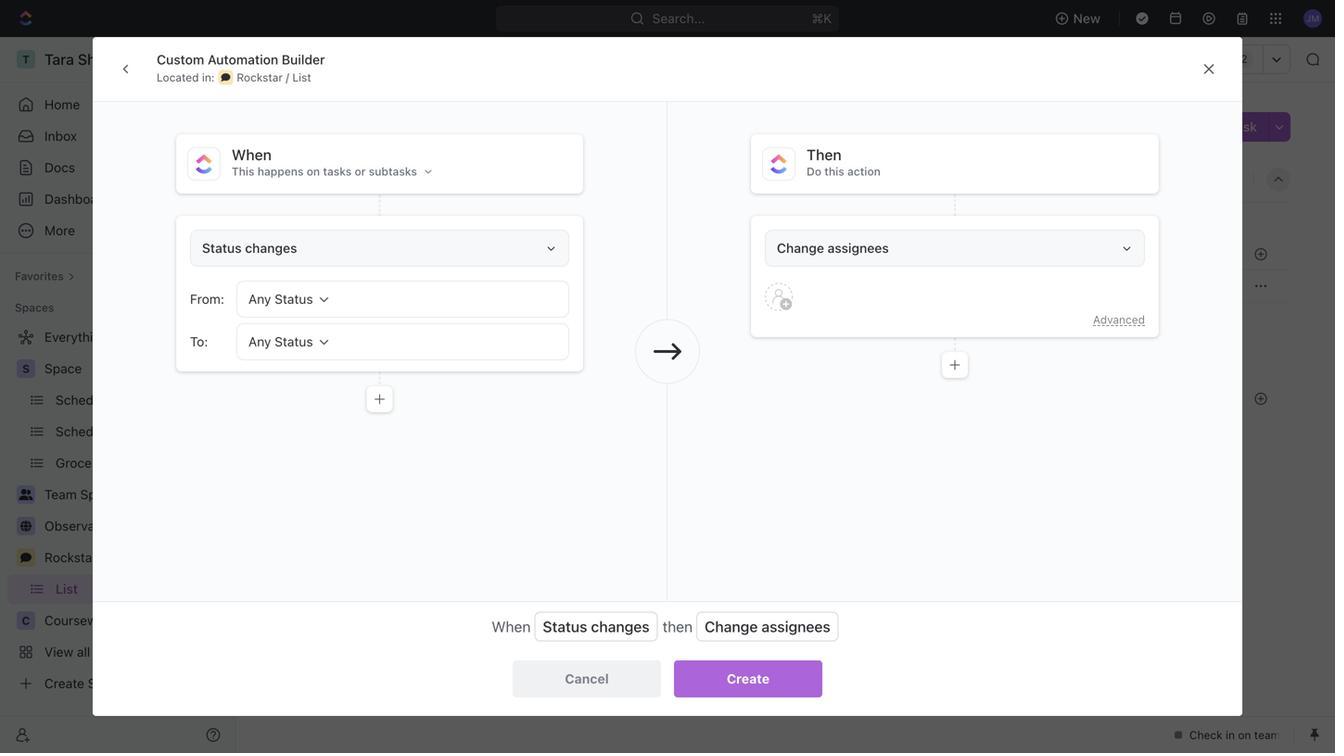 Task type: describe. For each thing, give the bounding box(es) containing it.
2 horizontal spatial add task button
[[1190, 112, 1268, 142]]

change assignees inside the change assignees dropdown button
[[777, 241, 889, 256]]

trap link
[[328, 273, 783, 299]]

1 vertical spatial change
[[705, 618, 758, 636]]

then
[[663, 618, 693, 636]]

customize button
[[1153, 167, 1248, 193]]

to:
[[190, 334, 208, 350]]

subtasks
[[369, 165, 417, 178]]

or
[[355, 165, 366, 178]]

change assignees button
[[765, 230, 1145, 267]]

0 horizontal spatial when
[[232, 146, 272, 164]]

favorites
[[15, 270, 64, 283]]

pending
[[305, 218, 355, 231]]

change inside dropdown button
[[777, 241, 824, 256]]

custom automation builder
[[157, 52, 325, 67]]

1 vertical spatial rockstar link
[[45, 543, 224, 573]]

create
[[727, 672, 770, 687]]

this happens on tasks or subtasks
[[232, 165, 417, 178]]

0
[[357, 363, 365, 376]]

status up open
[[275, 334, 313, 350]]

status changes button
[[190, 230, 569, 267]]

this
[[232, 165, 254, 178]]

space link
[[45, 354, 224, 384]]

list link
[[372, 167, 398, 193]]

automation
[[208, 52, 278, 67]]

1 horizontal spatial add
[[433, 218, 454, 231]]

trap
[[333, 278, 360, 293]]

clickup image
[[770, 154, 787, 174]]

1 vertical spatial status changes
[[543, 618, 650, 636]]

assignees inside dropdown button
[[828, 241, 889, 256]]

on
[[307, 165, 320, 178]]

cancel
[[565, 672, 609, 687]]

do
[[807, 165, 821, 178]]

board link
[[301, 167, 341, 193]]

dashboards link
[[7, 185, 228, 214]]

create button
[[674, 661, 822, 698]]

then do this action
[[807, 146, 881, 178]]

1 vertical spatial add task
[[433, 218, 482, 231]]

any status button for from:
[[236, 281, 569, 318]]

board
[[305, 172, 341, 187]]

status inside dropdown button
[[202, 241, 242, 256]]

s
[[22, 363, 30, 376]]

0 vertical spatial task
[[1229, 119, 1257, 134]]

inbox
[[45, 128, 77, 144]]

automations
[[1152, 51, 1229, 67]]

add task for the bottom add task button
[[333, 311, 388, 326]]

home
[[45, 97, 80, 112]]

customize
[[1177, 172, 1242, 187]]

any for from:
[[248, 292, 271, 307]]

0 vertical spatial rockstar
[[271, 51, 323, 67]]

status changes inside dropdown button
[[202, 241, 297, 256]]

/
[[286, 71, 289, 84]]

2 vertical spatial add task button
[[325, 307, 395, 330]]

1 horizontal spatial task
[[458, 218, 482, 231]]

any status for from:
[[248, 292, 313, 307]]

tree inside sidebar navigation
[[7, 323, 228, 699]]

located
[[157, 71, 199, 84]]

custom
[[157, 52, 204, 67]]

changes inside the status changes dropdown button
[[245, 241, 297, 256]]

space
[[45, 361, 82, 376]]

2
[[1241, 53, 1248, 66]]

advanced
[[1093, 313, 1145, 326]]



Task type: locate. For each thing, give the bounding box(es) containing it.
dashboards
[[45, 191, 116, 207]]

happens
[[258, 165, 304, 178]]

change down 'do'
[[777, 241, 824, 256]]

spaces
[[15, 301, 54, 314]]

add right 1
[[433, 218, 454, 231]]

1 vertical spatial rockstar
[[237, 71, 283, 84]]

home link
[[7, 90, 228, 120]]

add for the bottom add task button
[[333, 311, 357, 326]]

changes
[[245, 241, 297, 256], [591, 618, 650, 636]]

1 horizontal spatial change
[[777, 241, 824, 256]]

1 vertical spatial any status
[[248, 334, 313, 350]]

status up from:
[[202, 241, 242, 256]]

2 horizontal spatial comment image
[[255, 55, 264, 64]]

1 vertical spatial when
[[492, 618, 531, 636]]

changes left then
[[591, 618, 650, 636]]

any status for to:
[[248, 334, 313, 350]]

then
[[807, 146, 842, 164]]

0 vertical spatial status changes
[[202, 241, 297, 256]]

2 vertical spatial comment image
[[20, 553, 32, 564]]

0 vertical spatial list
[[292, 71, 311, 84]]

add
[[1201, 119, 1226, 134], [433, 218, 454, 231], [333, 311, 357, 326]]

task up customize
[[1229, 119, 1257, 134]]

0 vertical spatial when
[[232, 146, 272, 164]]

add task for add task button to the right
[[1201, 119, 1257, 134]]

change right then
[[705, 618, 758, 636]]

favorites button
[[7, 265, 82, 287]]

2 horizontal spatial add
[[1201, 119, 1226, 134]]

any right to:
[[248, 334, 271, 350]]

any right from:
[[248, 292, 271, 307]]

change
[[777, 241, 824, 256], [705, 618, 758, 636]]

action
[[847, 165, 881, 178]]

1 vertical spatial add
[[433, 218, 454, 231]]

0 horizontal spatial comment image
[[20, 553, 32, 564]]

comment image
[[255, 55, 264, 64], [221, 73, 230, 82], [20, 553, 32, 564]]

this
[[825, 165, 844, 178]]

status changes up from:
[[202, 241, 297, 256]]

0 vertical spatial add task
[[1201, 119, 1257, 134]]

0 vertical spatial change
[[777, 241, 824, 256]]

tasks
[[323, 165, 352, 178]]

when up cancel button
[[492, 618, 531, 636]]

any status button down the status changes dropdown button
[[236, 281, 569, 318]]

sidebar navigation
[[0, 37, 236, 754]]

located in:
[[157, 71, 215, 84]]

2 vertical spatial add
[[333, 311, 357, 326]]

add task button up customize
[[1190, 112, 1268, 142]]

any status left the trap
[[248, 292, 313, 307]]

assignees up create
[[762, 618, 830, 636]]

any for to:
[[248, 334, 271, 350]]

1 vertical spatial task
[[458, 218, 482, 231]]

open
[[305, 363, 336, 376]]

add task button right 1
[[411, 214, 490, 236]]

any status button up 0
[[236, 324, 569, 361]]

tree
[[7, 323, 228, 699]]

2 any status button from the top
[[236, 324, 569, 361]]

0 horizontal spatial add task
[[333, 311, 388, 326]]

list
[[292, 71, 311, 84], [281, 111, 329, 141], [376, 172, 398, 187]]

docs link
[[7, 153, 228, 183]]

cancel button
[[513, 661, 661, 698]]

add task up customize
[[1201, 119, 1257, 134]]

0 vertical spatial any
[[248, 292, 271, 307]]

1 horizontal spatial comment image
[[221, 73, 230, 82]]

2 vertical spatial list
[[376, 172, 398, 187]]

any status up open
[[248, 334, 313, 350]]

new button
[[1047, 4, 1112, 33]]

0 horizontal spatial add task button
[[325, 307, 395, 330]]

any status
[[248, 292, 313, 307], [248, 334, 313, 350]]

comment image inside tree
[[20, 553, 32, 564]]

0 horizontal spatial changes
[[245, 241, 297, 256]]

1 horizontal spatial when
[[492, 618, 531, 636]]

add up customize
[[1201, 119, 1226, 134]]

in:
[[202, 71, 215, 84]]

when up this on the top left of page
[[232, 146, 272, 164]]

1 horizontal spatial rockstar link
[[248, 48, 328, 70]]

change assignees
[[777, 241, 889, 256], [705, 618, 830, 636]]

2 vertical spatial add task
[[333, 311, 388, 326]]

inbox link
[[7, 121, 228, 151]]

1 horizontal spatial changes
[[591, 618, 650, 636]]

0 vertical spatial add
[[1201, 119, 1226, 134]]

2 vertical spatial rockstar
[[45, 550, 97, 566]]

1 vertical spatial any
[[248, 334, 271, 350]]

rockstar inside sidebar navigation
[[45, 550, 97, 566]]

list right 'or'
[[376, 172, 398, 187]]

1 vertical spatial comment image
[[221, 73, 230, 82]]

1 horizontal spatial add task
[[433, 218, 482, 231]]

1 vertical spatial add task button
[[411, 214, 490, 236]]

status
[[202, 241, 242, 256], [275, 292, 313, 307], [275, 334, 313, 350], [543, 618, 587, 636]]

add task right 1
[[433, 218, 482, 231]]

0 vertical spatial any status button
[[236, 281, 569, 318]]

1 vertical spatial change assignees
[[705, 618, 830, 636]]

0 vertical spatial add task button
[[1190, 112, 1268, 142]]

0 vertical spatial rockstar link
[[248, 48, 328, 70]]

1 any status from the top
[[248, 292, 313, 307]]

rockstar /   list
[[237, 71, 311, 84]]

any status button for to:
[[236, 324, 569, 361]]

1 vertical spatial list
[[281, 111, 329, 141]]

1 any status button from the top
[[236, 281, 569, 318]]

0 vertical spatial comment image
[[255, 55, 264, 64]]

any
[[248, 292, 271, 307], [248, 334, 271, 350]]

when
[[232, 146, 272, 164], [492, 618, 531, 636]]

changes down happens
[[245, 241, 297, 256]]

2 any status from the top
[[248, 334, 313, 350]]

2 any from the top
[[248, 334, 271, 350]]

0 vertical spatial any status
[[248, 292, 313, 307]]

1 any from the top
[[248, 292, 271, 307]]

tree containing space
[[7, 323, 228, 699]]

0 horizontal spatial add
[[333, 311, 357, 326]]

add task button
[[1190, 112, 1268, 142], [411, 214, 490, 236], [325, 307, 395, 330]]

rockstar
[[271, 51, 323, 67], [237, 71, 283, 84], [45, 550, 97, 566]]

0 vertical spatial changes
[[245, 241, 297, 256]]

status changes
[[202, 241, 297, 256], [543, 618, 650, 636]]

change assignees up create
[[705, 618, 830, 636]]

2 horizontal spatial add task
[[1201, 119, 1257, 134]]

list right / on the top of page
[[292, 71, 311, 84]]

any status button
[[236, 281, 569, 318], [236, 324, 569, 361]]

0 horizontal spatial change
[[705, 618, 758, 636]]

2 vertical spatial task
[[360, 311, 388, 326]]

status changes up "cancel"
[[543, 618, 650, 636]]

1 vertical spatial assignees
[[762, 618, 830, 636]]

task right 1
[[458, 218, 482, 231]]

docs
[[45, 160, 75, 175]]

clickup image
[[196, 154, 212, 174]]

add task down the trap
[[333, 311, 388, 326]]

add for add task button to the right
[[1201, 119, 1226, 134]]

list up on
[[281, 111, 329, 141]]

change assignees down the this
[[777, 241, 889, 256]]

builder
[[282, 52, 325, 67]]

space, , element
[[17, 360, 35, 378]]

0 horizontal spatial task
[[360, 311, 388, 326]]

0 horizontal spatial rockstar link
[[45, 543, 224, 573]]

⌘k
[[812, 11, 832, 26]]

2 horizontal spatial task
[[1229, 119, 1257, 134]]

assignees down action
[[828, 241, 889, 256]]

new
[[1073, 11, 1101, 26]]

1 horizontal spatial status changes
[[543, 618, 650, 636]]

task down the trap
[[360, 311, 388, 326]]

1 horizontal spatial add task button
[[411, 214, 490, 236]]

assignees
[[828, 241, 889, 256], [762, 618, 830, 636]]

0 vertical spatial change assignees
[[777, 241, 889, 256]]

add task button down the trap
[[325, 307, 395, 330]]

status up "cancel"
[[543, 618, 587, 636]]

0 vertical spatial assignees
[[828, 241, 889, 256]]

add down the trap
[[333, 311, 357, 326]]

0 horizontal spatial status changes
[[202, 241, 297, 256]]

task
[[1229, 119, 1257, 134], [458, 218, 482, 231], [360, 311, 388, 326]]

rockstar link
[[248, 48, 328, 70], [45, 543, 224, 573]]

1
[[377, 218, 382, 231]]

add task
[[1201, 119, 1257, 134], [433, 218, 482, 231], [333, 311, 388, 326]]

search...
[[652, 11, 705, 26]]

status left the trap
[[275, 292, 313, 307]]

1 vertical spatial any status button
[[236, 324, 569, 361]]

1 vertical spatial changes
[[591, 618, 650, 636]]

comment image inside rockstar link
[[255, 55, 264, 64]]

from:
[[190, 292, 224, 307]]



Task type: vqa. For each thing, say whether or not it's contained in the screenshot.
the top 'Add Task'
yes



